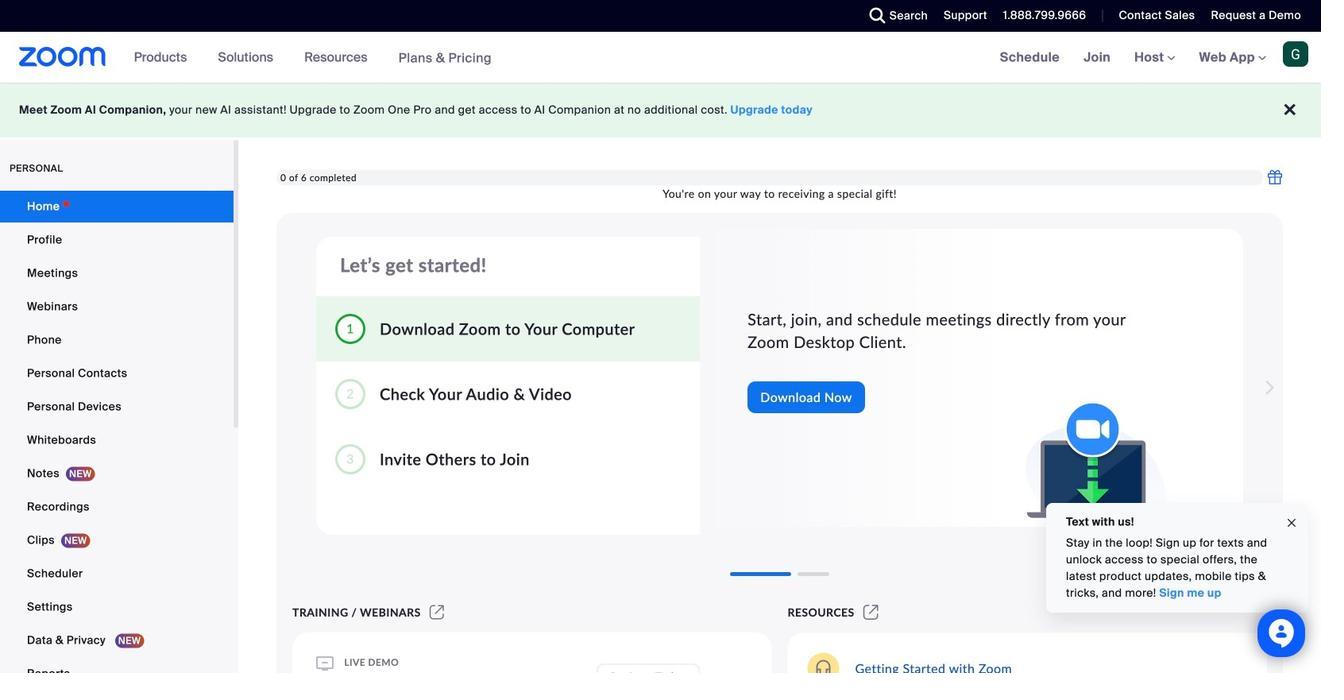 Task type: locate. For each thing, give the bounding box(es) containing it.
banner
[[0, 32, 1322, 84]]

0 horizontal spatial window new image
[[427, 606, 447, 619]]

1 window new image from the left
[[427, 606, 447, 619]]

zoom logo image
[[19, 47, 106, 67]]

1 horizontal spatial window new image
[[861, 606, 882, 619]]

footer
[[0, 83, 1322, 138]]

window new image
[[427, 606, 447, 619], [861, 606, 882, 619]]

2 window new image from the left
[[861, 606, 882, 619]]

profile picture image
[[1284, 41, 1309, 67]]



Task type: describe. For each thing, give the bounding box(es) containing it.
next image
[[1256, 372, 1278, 404]]

close image
[[1286, 514, 1299, 532]]

personal menu menu
[[0, 191, 234, 673]]

product information navigation
[[122, 32, 504, 84]]

meetings navigation
[[989, 32, 1322, 84]]



Task type: vqa. For each thing, say whether or not it's contained in the screenshot.
1st WINDOW NEW icon from the right
yes



